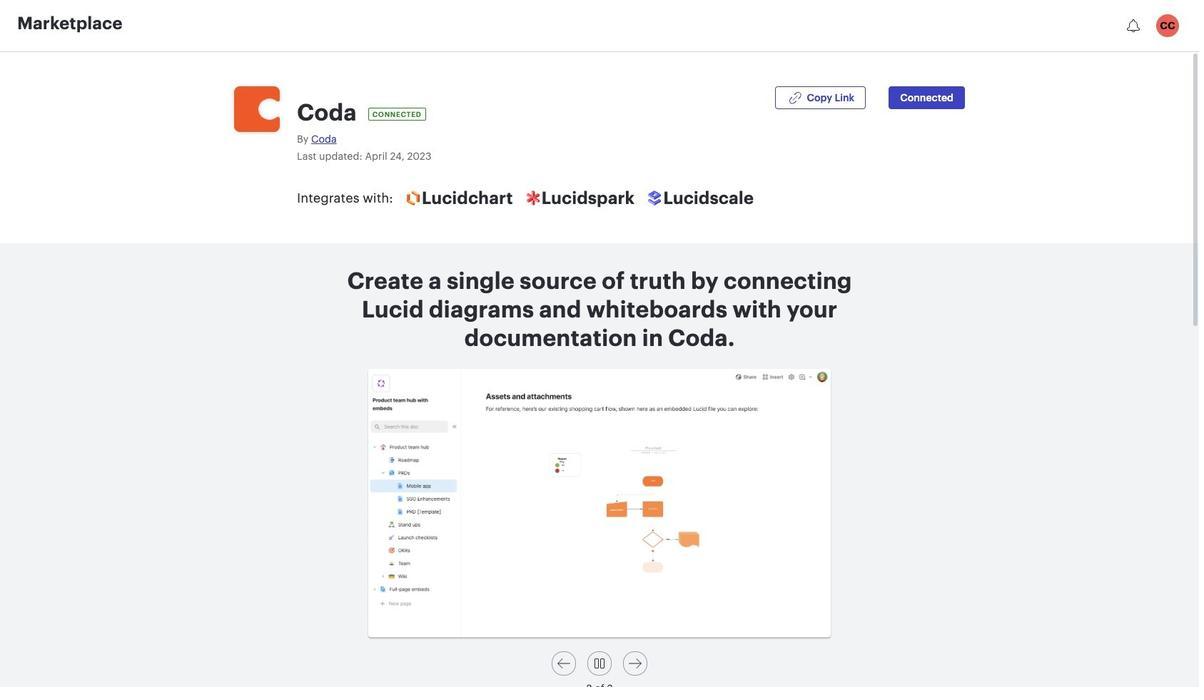Task type: vqa. For each thing, say whether or not it's contained in the screenshot.
LIST BOX
yes



Task type: locate. For each thing, give the bounding box(es) containing it.
list box
[[207, 369, 992, 687]]

lucidchart element
[[422, 186, 513, 209]]

lucidspark element
[[541, 186, 635, 209]]



Task type: describe. For each thing, give the bounding box(es) containing it.
lucidscale element
[[663, 186, 754, 209]]

integrates with: element
[[297, 189, 393, 206]]

logo for coda image
[[234, 86, 280, 132]]



